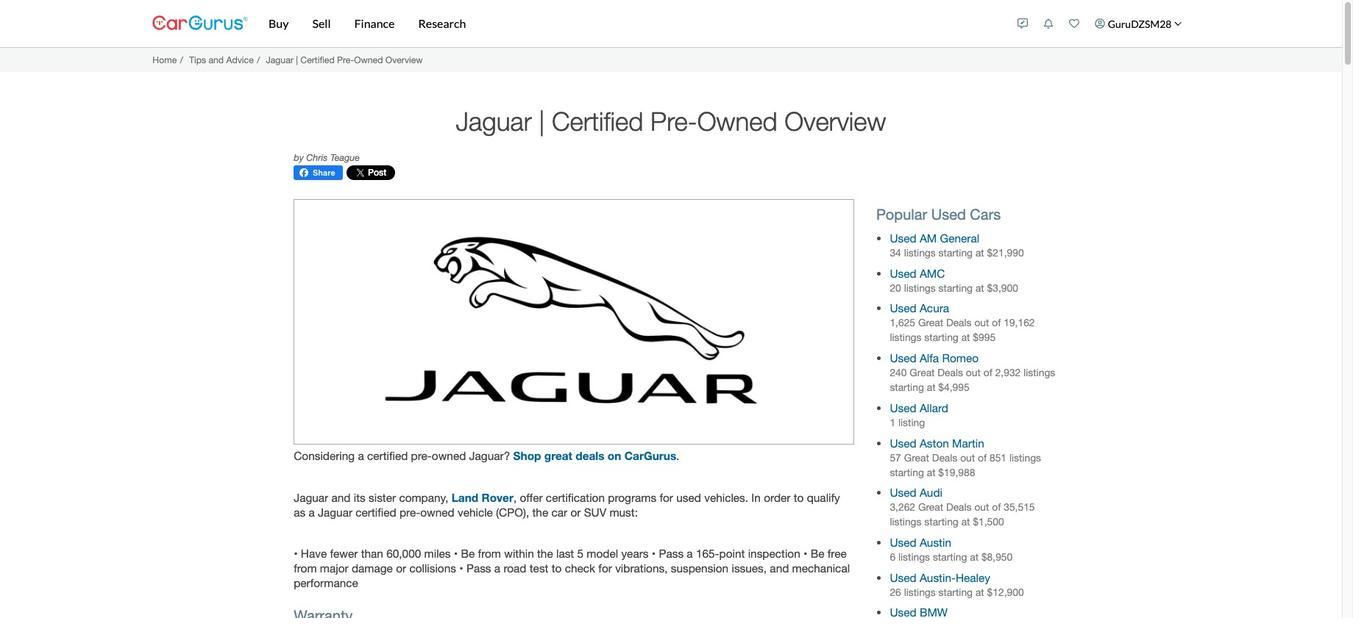 Task type: describe. For each thing, give the bounding box(es) containing it.
listings inside used am general 34 listings starting at $21,990
[[904, 247, 936, 259]]

research button
[[407, 0, 478, 47]]

popular
[[876, 206, 927, 223]]

0 vertical spatial certified
[[300, 54, 335, 65]]

vibrations,
[[615, 562, 668, 575]]

1 horizontal spatial pass
[[659, 547, 684, 561]]

car
[[551, 506, 567, 519]]

free
[[828, 547, 847, 561]]

model
[[587, 547, 618, 561]]

• right collisions on the left
[[459, 562, 463, 575]]

used for audi
[[890, 487, 917, 500]]

$1,500
[[973, 517, 1004, 529]]

used audi
[[890, 487, 943, 500]]

at inside used austin 6 listings starting at $8,950
[[970, 552, 979, 564]]

0 vertical spatial pre-
[[411, 450, 432, 463]]

years
[[621, 547, 649, 561]]

shop great deals on cargurus link
[[513, 450, 676, 463]]

1,625
[[890, 317, 915, 329]]

the inside , offer certification programs for used vehicles. in order to qualify as a jaguar certified pre-owned vehicle (cpo), the car or suv must:
[[532, 506, 548, 519]]

open notifications image
[[1044, 18, 1054, 29]]

last
[[556, 547, 574, 561]]

out for used acura
[[975, 317, 989, 329]]

on
[[608, 450, 621, 463]]

general
[[940, 232, 980, 245]]

used austin 6 listings starting at $8,950
[[890, 536, 1013, 564]]

within
[[504, 547, 534, 561]]

listings inside the 57 great deals out of 851 listings starting at
[[1009, 452, 1041, 464]]

0 horizontal spatial overview
[[385, 54, 423, 65]]

19,162
[[1004, 317, 1035, 329]]

or inside , offer certification programs for used vehicles. in order to qualify as a jaguar certified pre-owned vehicle (cpo), the car or suv must:
[[571, 506, 581, 519]]

jaguar?
[[469, 450, 510, 463]]

a up suspension
[[687, 547, 693, 561]]

programs
[[608, 491, 656, 504]]

1 horizontal spatial and
[[332, 491, 351, 504]]

suv
[[584, 506, 606, 519]]

tips
[[189, 54, 206, 65]]

major
[[320, 562, 349, 575]]

romeo
[[942, 352, 979, 365]]

used austin-healey link
[[890, 572, 990, 585]]

listings inside used austin 6 listings starting at $8,950
[[898, 552, 930, 564]]

fewer
[[330, 547, 358, 561]]

• right miles
[[454, 547, 458, 561]]

deals
[[576, 450, 605, 463]]

teague
[[330, 152, 360, 163]]

used allard 1 listing
[[890, 402, 948, 429]]

buy button
[[257, 0, 301, 47]]

used austin-healey 26 listings starting at $12,900
[[890, 572, 1024, 599]]

listings inside used amc 20 listings starting at $3,900
[[904, 282, 936, 294]]

performance
[[294, 577, 358, 590]]

of for used aston martin
[[978, 452, 987, 464]]

in
[[752, 491, 761, 504]]

damage
[[352, 562, 393, 575]]

great for aston
[[904, 452, 929, 464]]

tips and advice link
[[189, 54, 254, 65]]

certified inside , offer certification programs for used vehicles. in order to qualify as a jaguar certified pre-owned vehicle (cpo), the car or suv must:
[[356, 506, 396, 519]]

starting inside used amc 20 listings starting at $3,900
[[939, 282, 973, 294]]

at inside used austin-healey 26 listings starting at $12,900
[[976, 587, 984, 599]]

at inside the 1,625 great deals out of 19,162 listings starting at
[[961, 332, 970, 344]]

mechanical
[[792, 562, 850, 575]]

6
[[890, 552, 896, 564]]

healey
[[956, 572, 990, 585]]

alfa
[[920, 352, 939, 365]]

used allard link
[[890, 402, 948, 415]]

0 horizontal spatial |
[[296, 54, 298, 65]]

buy
[[269, 16, 289, 30]]

by chris teague
[[294, 152, 360, 163]]

miles
[[424, 547, 451, 561]]

listings inside the 1,625 great deals out of 19,162 listings starting at
[[890, 332, 922, 344]]

road
[[504, 562, 526, 575]]

offer
[[520, 491, 543, 504]]

austin
[[920, 536, 951, 550]]

1 vertical spatial |
[[539, 106, 545, 136]]

amc
[[920, 267, 945, 280]]

deals for alfa
[[938, 367, 963, 379]]

$4,995
[[938, 382, 970, 394]]

used for austin-
[[890, 572, 917, 585]]

advice
[[226, 54, 254, 65]]

listing
[[898, 417, 925, 429]]

used for am
[[890, 232, 917, 245]]

used alfa romeo
[[890, 352, 979, 365]]

at inside used am general 34 listings starting at $21,990
[[976, 247, 984, 259]]

1 vertical spatial pre-
[[651, 106, 697, 136]]

2 / from the left
[[257, 54, 260, 65]]

considering
[[294, 450, 355, 463]]

0 vertical spatial certified
[[367, 450, 408, 463]]

cargurus
[[625, 450, 676, 463]]

company,
[[399, 491, 448, 504]]

than
[[361, 547, 383, 561]]

60,000
[[386, 547, 421, 561]]

cargurus logo homepage link image
[[152, 3, 248, 45]]

.
[[676, 450, 680, 463]]

listings inside 3,262 great deals out of 35,515 listings starting at
[[890, 517, 922, 529]]

0 vertical spatial and
[[209, 54, 224, 65]]

out for used audi
[[975, 502, 989, 514]]

land rover link
[[452, 491, 514, 504]]

used
[[676, 491, 701, 504]]

1,625 great deals out of 19,162 listings starting at
[[890, 317, 1035, 344]]

• have fewer than 60,000 miles • be from within the last 5 model years • pass a 165-point inspection • be free from major damage or collisions • pass a road test to check for vibrations, suspension issues, and mechanical performance
[[294, 547, 850, 590]]

deals for audi
[[946, 502, 972, 514]]

cars
[[970, 206, 1001, 223]]

57 great deals out of 851 listings starting at
[[890, 452, 1041, 479]]

out for used aston martin
[[960, 452, 975, 464]]

vehicle
[[458, 506, 493, 519]]

listings inside used austin-healey 26 listings starting at $12,900
[[904, 587, 936, 599]]

851
[[990, 452, 1007, 464]]

menu bar containing buy
[[248, 0, 1010, 47]]

sister
[[369, 491, 396, 504]]

$995
[[973, 332, 996, 344]]

used acura
[[890, 302, 949, 315]]

chris
[[306, 152, 328, 163]]

great for acura
[[918, 317, 943, 329]]

starting inside 240 great deals out of 2,932 listings starting at
[[890, 382, 924, 394]]

used for acura
[[890, 302, 917, 315]]

at inside 3,262 great deals out of 35,515 listings starting at
[[961, 517, 970, 529]]

allard
[[920, 402, 948, 415]]

austin-
[[920, 572, 956, 585]]



Task type: locate. For each thing, give the bounding box(es) containing it.
and inside • have fewer than 60,000 miles • be from within the last 5 model years • pass a 165-point inspection • be free from major damage or collisions • pass a road test to check for vibrations, suspension issues, and mechanical performance
[[770, 562, 789, 575]]

sell
[[312, 16, 331, 30]]

to inside • have fewer than 60,000 miles • be from within the last 5 model years • pass a 165-point inspection • be free from major damage or collisions • pass a road test to check for vibrations, suspension issues, and mechanical performance
[[552, 562, 562, 575]]

used up 240
[[890, 352, 917, 365]]

pre- inside , offer certification programs for used vehicles. in order to qualify as a jaguar certified pre-owned vehicle (cpo), the car or suv must:
[[400, 506, 420, 519]]

used amc 20 listings starting at $3,900
[[890, 267, 1018, 294]]

order
[[764, 491, 791, 504]]

deals down the acura
[[946, 317, 972, 329]]

(cpo),
[[496, 506, 529, 519]]

great right the 57 in the bottom right of the page
[[904, 452, 929, 464]]

1 horizontal spatial for
[[660, 491, 673, 504]]

the down offer
[[532, 506, 548, 519]]

out for used alfa romeo
[[966, 367, 981, 379]]

1 horizontal spatial overview
[[785, 106, 886, 136]]

out down martin
[[960, 452, 975, 464]]

at left $995
[[961, 332, 970, 344]]

used for allard
[[890, 402, 917, 415]]

used for austin
[[890, 536, 917, 550]]

0 vertical spatial owned
[[432, 450, 466, 463]]

great inside 3,262 great deals out of 35,515 listings starting at
[[918, 502, 943, 514]]

be
[[461, 547, 475, 561], [811, 547, 825, 561]]

starting inside used austin 6 listings starting at $8,950
[[933, 552, 967, 564]]

for down model
[[598, 562, 612, 575]]

deals inside 240 great deals out of 2,932 listings starting at
[[938, 367, 963, 379]]

0 horizontal spatial /
[[180, 54, 183, 65]]

or inside • have fewer than 60,000 miles • be from within the last 5 model years • pass a 165-point inspection • be free from major damage or collisions • pass a road test to check for vibrations, suspension issues, and mechanical performance
[[396, 562, 406, 575]]

0 horizontal spatial certified
[[300, 54, 335, 65]]

|
[[296, 54, 298, 65], [539, 106, 545, 136]]

from down have
[[294, 562, 317, 575]]

user icon image
[[1095, 18, 1105, 29]]

deals
[[946, 317, 972, 329], [938, 367, 963, 379], [932, 452, 958, 464], [946, 502, 972, 514]]

• left have
[[294, 547, 298, 561]]

0 vertical spatial from
[[478, 547, 501, 561]]

0 vertical spatial for
[[660, 491, 673, 504]]

0 vertical spatial to
[[794, 491, 804, 504]]

57
[[890, 452, 901, 464]]

at up the allard
[[927, 382, 936, 394]]

used for aston
[[890, 437, 917, 450]]

deals up $4,995
[[938, 367, 963, 379]]

at inside the 57 great deals out of 851 listings starting at
[[927, 467, 936, 479]]

used up listing at right bottom
[[890, 402, 917, 415]]

a left road
[[494, 562, 500, 575]]

deals down used aston martin
[[932, 452, 958, 464]]

jaguar | certified pre-owned overview
[[456, 106, 886, 136]]

suspension
[[671, 562, 729, 575]]

for inside , offer certification programs for used vehicles. in order to qualify as a jaguar certified pre-owned vehicle (cpo), the car or suv must:
[[660, 491, 673, 504]]

1 vertical spatial pre-
[[400, 506, 420, 519]]

out inside the 1,625 great deals out of 19,162 listings starting at
[[975, 317, 989, 329]]

1
[[890, 417, 896, 429]]

of inside the 1,625 great deals out of 19,162 listings starting at
[[992, 317, 1001, 329]]

out up $995
[[975, 317, 989, 329]]

gurudzsm28
[[1108, 17, 1172, 30]]

0 vertical spatial pass
[[659, 547, 684, 561]]

0 horizontal spatial from
[[294, 562, 317, 575]]

3,262
[[890, 502, 915, 514]]

aston
[[920, 437, 949, 450]]

listings down 3,262
[[890, 517, 922, 529]]

by
[[294, 152, 304, 163]]

to inside , offer certification programs for used vehicles. in order to qualify as a jaguar certified pre-owned vehicle (cpo), the car or suv must:
[[794, 491, 804, 504]]

of inside 240 great deals out of 2,932 listings starting at
[[984, 367, 992, 379]]

jaguar and its sister company, land rover
[[294, 491, 514, 504]]

1 / from the left
[[180, 54, 183, 65]]

of for used audi
[[992, 502, 1001, 514]]

$12,900
[[987, 587, 1024, 599]]

starting down 'amc'
[[939, 282, 973, 294]]

starting inside used am general 34 listings starting at $21,990
[[939, 247, 973, 259]]

240
[[890, 367, 907, 379]]

be right miles
[[461, 547, 475, 561]]

chevron down image
[[1174, 20, 1182, 27]]

2 be from the left
[[811, 547, 825, 561]]

research
[[418, 16, 466, 30]]

out inside 240 great deals out of 2,932 listings starting at
[[966, 367, 981, 379]]

owned down company,
[[420, 506, 454, 519]]

165-
[[696, 547, 719, 561]]

to down last
[[552, 562, 562, 575]]

inspection
[[748, 547, 800, 561]]

1 horizontal spatial owned
[[697, 106, 777, 136]]

considering a certified pre-owned jaguar? shop great deals on cargurus .
[[294, 450, 680, 463]]

1 horizontal spatial be
[[811, 547, 825, 561]]

0 horizontal spatial owned
[[354, 54, 383, 65]]

1 vertical spatial the
[[537, 547, 553, 561]]

at up audi
[[927, 467, 936, 479]]

pass
[[659, 547, 684, 561], [466, 562, 491, 575]]

pre-
[[411, 450, 432, 463], [400, 506, 420, 519]]

1 horizontal spatial pre-
[[651, 106, 697, 136]]

rover
[[482, 491, 514, 504]]

used acura link
[[890, 302, 949, 315]]

at down healey
[[976, 587, 984, 599]]

deals for aston
[[932, 452, 958, 464]]

starting down the 57 in the bottom right of the page
[[890, 467, 924, 479]]

of up $995
[[992, 317, 1001, 329]]

overview
[[385, 54, 423, 65], [785, 106, 886, 136]]

used austin link
[[890, 536, 951, 550]]

starting up austin
[[924, 517, 959, 529]]

1 vertical spatial owned
[[420, 506, 454, 519]]

at up healey
[[970, 552, 979, 564]]

• right years
[[652, 547, 656, 561]]

certified down sister
[[356, 506, 396, 519]]

add a car review image
[[1018, 18, 1028, 29]]

starting inside used austin-healey 26 listings starting at $12,900
[[939, 587, 973, 599]]

at left $3,900
[[976, 282, 984, 294]]

1 vertical spatial owned
[[697, 106, 777, 136]]

out down romeo at the right of the page
[[966, 367, 981, 379]]

the up test
[[537, 547, 553, 561]]

a right as
[[309, 506, 315, 519]]

a inside , offer certification programs for used vehicles. in order to qualify as a jaguar certified pre-owned vehicle (cpo), the car or suv must:
[[309, 506, 315, 519]]

used inside used austin 6 listings starting at $8,950
[[890, 536, 917, 550]]

used inside used am general 34 listings starting at $21,990
[[890, 232, 917, 245]]

0 horizontal spatial and
[[209, 54, 224, 65]]

0 vertical spatial |
[[296, 54, 298, 65]]

0 horizontal spatial pass
[[466, 562, 491, 575]]

1 horizontal spatial or
[[571, 506, 581, 519]]

used for alfa
[[890, 352, 917, 365]]

owned
[[432, 450, 466, 463], [420, 506, 454, 519]]

land
[[452, 491, 478, 504]]

at inside used amc 20 listings starting at $3,900
[[976, 282, 984, 294]]

pre- down jaguar and its sister company, land rover
[[400, 506, 420, 519]]

deals down $19,988
[[946, 502, 972, 514]]

from left within
[[478, 547, 501, 561]]

1 horizontal spatial to
[[794, 491, 804, 504]]

from
[[478, 547, 501, 561], [294, 562, 317, 575]]

great for alfa
[[910, 367, 935, 379]]

great
[[544, 450, 572, 463]]

starting down austin
[[933, 552, 967, 564]]

of inside 3,262 great deals out of 35,515 listings starting at
[[992, 502, 1001, 514]]

used for amc
[[890, 267, 917, 280]]

at
[[976, 247, 984, 259], [976, 282, 984, 294], [961, 332, 970, 344], [927, 382, 936, 394], [927, 467, 936, 479], [961, 517, 970, 529], [970, 552, 979, 564], [976, 587, 984, 599]]

2 vertical spatial and
[[770, 562, 789, 575]]

starting down general
[[939, 247, 973, 259]]

at inside 240 great deals out of 2,932 listings starting at
[[927, 382, 936, 394]]

starting inside the 1,625 great deals out of 19,162 listings starting at
[[924, 332, 959, 344]]

great down audi
[[918, 502, 943, 514]]

5
[[577, 547, 584, 561]]

menu bar
[[248, 0, 1010, 47]]

• up mechanical
[[804, 547, 808, 561]]

1 vertical spatial to
[[552, 562, 562, 575]]

at left $1,500
[[961, 517, 970, 529]]

listings down used austin link
[[898, 552, 930, 564]]

listings down the used amc link
[[904, 282, 936, 294]]

for left used
[[660, 491, 673, 504]]

pass left road
[[466, 562, 491, 575]]

certified
[[367, 450, 408, 463], [356, 506, 396, 519]]

used up 34
[[890, 232, 917, 245]]

0 horizontal spatial to
[[552, 562, 562, 575]]

owned inside , offer certification programs for used vehicles. in order to qualify as a jaguar certified pre-owned vehicle (cpo), the car or suv must:
[[420, 506, 454, 519]]

•
[[294, 547, 298, 561], [454, 547, 458, 561], [652, 547, 656, 561], [804, 547, 808, 561], [459, 562, 463, 575]]

0 horizontal spatial be
[[461, 547, 475, 561]]

starting
[[939, 247, 973, 259], [939, 282, 973, 294], [924, 332, 959, 344], [890, 382, 924, 394], [890, 467, 924, 479], [924, 517, 959, 529], [933, 552, 967, 564], [939, 587, 973, 599]]

point
[[719, 547, 745, 561]]

issues,
[[732, 562, 767, 575]]

or down certification at the left of the page
[[571, 506, 581, 519]]

to
[[794, 491, 804, 504], [552, 562, 562, 575]]

1 vertical spatial overview
[[785, 106, 886, 136]]

finance
[[354, 16, 395, 30]]

starting down used austin-healey link
[[939, 587, 973, 599]]

used aston martin link
[[890, 437, 984, 450]]

gurudzsm28 menu
[[1010, 3, 1190, 44]]

gurudzsm28 button
[[1087, 3, 1190, 44]]

certified up sister
[[367, 450, 408, 463]]

listings
[[904, 247, 936, 259], [904, 282, 936, 294], [890, 332, 922, 344], [1024, 367, 1055, 379], [1009, 452, 1041, 464], [890, 517, 922, 529], [898, 552, 930, 564], [904, 587, 936, 599]]

used amc link
[[890, 267, 945, 280]]

and
[[209, 54, 224, 65], [332, 491, 351, 504], [770, 562, 789, 575]]

2 horizontal spatial and
[[770, 562, 789, 575]]

1 vertical spatial for
[[598, 562, 612, 575]]

listings down am
[[904, 247, 936, 259]]

0 horizontal spatial or
[[396, 562, 406, 575]]

1 vertical spatial pass
[[466, 562, 491, 575]]

and left its
[[332, 491, 351, 504]]

1 horizontal spatial certified
[[552, 106, 643, 136]]

great inside 240 great deals out of 2,932 listings starting at
[[910, 367, 935, 379]]

1 vertical spatial and
[[332, 491, 351, 504]]

1 vertical spatial certified
[[356, 506, 396, 519]]

shop
[[513, 450, 541, 463]]

cargurus logo homepage link link
[[152, 3, 248, 45]]

at down general
[[976, 247, 984, 259]]

starting inside 3,262 great deals out of 35,515 listings starting at
[[924, 517, 959, 529]]

for inside • have fewer than 60,000 miles • be from within the last 5 model years • pass a 165-point inspection • be free from major damage or collisions • pass a road test to check for vibrations, suspension issues, and mechanical performance
[[598, 562, 612, 575]]

of for used acura
[[992, 317, 1001, 329]]

or down 60,000
[[396, 562, 406, 575]]

used inside used allard 1 listing
[[890, 402, 917, 415]]

1 vertical spatial from
[[294, 562, 317, 575]]

0 vertical spatial pre-
[[337, 54, 354, 65]]

0 horizontal spatial for
[[598, 562, 612, 575]]

great inside the 1,625 great deals out of 19,162 listings starting at
[[918, 317, 943, 329]]

owned left jaguar?
[[432, 450, 466, 463]]

used up 3,262
[[890, 487, 917, 500]]

out
[[975, 317, 989, 329], [966, 367, 981, 379], [960, 452, 975, 464], [975, 502, 989, 514]]

1 horizontal spatial |
[[539, 106, 545, 136]]

finance button
[[343, 0, 407, 47]]

used up the 57 in the bottom right of the page
[[890, 437, 917, 450]]

out up $1,500
[[975, 502, 989, 514]]

of inside the 57 great deals out of 851 listings starting at
[[978, 452, 987, 464]]

used am general link
[[890, 232, 980, 245]]

deals inside 3,262 great deals out of 35,515 listings starting at
[[946, 502, 972, 514]]

great inside the 57 great deals out of 851 listings starting at
[[904, 452, 929, 464]]

used up the 1,625
[[890, 302, 917, 315]]

pre- up company,
[[411, 450, 432, 463]]

certification
[[546, 491, 605, 504]]

0 vertical spatial or
[[571, 506, 581, 519]]

of left 851
[[978, 452, 987, 464]]

sell button
[[301, 0, 343, 47]]

0 vertical spatial overview
[[385, 54, 423, 65]]

listings down austin-
[[904, 587, 936, 599]]

as
[[294, 506, 306, 519]]

deals inside the 57 great deals out of 851 listings starting at
[[932, 452, 958, 464]]

jaguar inside , offer certification programs for used vehicles. in order to qualify as a jaguar certified pre-owned vehicle (cpo), the car or suv must:
[[318, 506, 353, 519]]

starting inside the 57 great deals out of 851 listings starting at
[[890, 467, 924, 479]]

great down the acura
[[918, 317, 943, 329]]

/ right advice
[[257, 54, 260, 65]]

used up 26
[[890, 572, 917, 585]]

, offer certification programs for used vehicles. in order to qualify as a jaguar certified pre-owned vehicle (cpo), the car or suv must:
[[294, 491, 840, 519]]

and down inspection
[[770, 562, 789, 575]]

used
[[931, 206, 966, 223], [890, 232, 917, 245], [890, 267, 917, 280], [890, 302, 917, 315], [890, 352, 917, 365], [890, 402, 917, 415], [890, 437, 917, 450], [890, 487, 917, 500], [890, 536, 917, 550], [890, 572, 917, 585]]

deals inside the 1,625 great deals out of 19,162 listings starting at
[[946, 317, 972, 329]]

0 vertical spatial owned
[[354, 54, 383, 65]]

1 be from the left
[[461, 547, 475, 561]]

pass up suspension
[[659, 547, 684, 561]]

of for used alfa romeo
[[984, 367, 992, 379]]

listings down the 1,625
[[890, 332, 922, 344]]

popular used cars
[[876, 206, 1001, 223]]

for
[[660, 491, 673, 504], [598, 562, 612, 575]]

jaguar
[[266, 54, 293, 65], [456, 106, 532, 136], [294, 491, 328, 504], [318, 506, 353, 519]]

great for audi
[[918, 502, 943, 514]]

listings right 851
[[1009, 452, 1041, 464]]

collisions
[[409, 562, 456, 575]]

used up general
[[931, 206, 966, 223]]

great down alfa at the bottom right of page
[[910, 367, 935, 379]]

$8,950
[[982, 552, 1013, 564]]

acura
[[920, 302, 949, 315]]

saved cars image
[[1069, 18, 1080, 29]]

1 horizontal spatial from
[[478, 547, 501, 561]]

listings right 2,932
[[1024, 367, 1055, 379]]

used inside used austin-healey 26 listings starting at $12,900
[[890, 572, 917, 585]]

used aston martin
[[890, 437, 984, 450]]

listings inside 240 great deals out of 2,932 listings starting at
[[1024, 367, 1055, 379]]

used up 20 at the top of page
[[890, 267, 917, 280]]

starting down 240
[[890, 382, 924, 394]]

or
[[571, 506, 581, 519], [396, 562, 406, 575]]

0 horizontal spatial pre-
[[337, 54, 354, 65]]

its
[[354, 491, 366, 504]]

26
[[890, 587, 901, 599]]

20
[[890, 282, 901, 294]]

be up mechanical
[[811, 547, 825, 561]]

used up '6'
[[890, 536, 917, 550]]

starting up used alfa romeo
[[924, 332, 959, 344]]

1 vertical spatial or
[[396, 562, 406, 575]]

of up $1,500
[[992, 502, 1001, 514]]

pre-
[[337, 54, 354, 65], [651, 106, 697, 136]]

0 vertical spatial the
[[532, 506, 548, 519]]

to right order
[[794, 491, 804, 504]]

/ left tips
[[180, 54, 183, 65]]

must:
[[610, 506, 638, 519]]

a right considering
[[358, 450, 364, 463]]

of
[[992, 317, 1001, 329], [984, 367, 992, 379], [978, 452, 987, 464], [992, 502, 1001, 514]]

1 horizontal spatial /
[[257, 54, 260, 65]]

out inside the 57 great deals out of 851 listings starting at
[[960, 452, 975, 464]]

of left 2,932
[[984, 367, 992, 379]]

out inside 3,262 great deals out of 35,515 listings starting at
[[975, 502, 989, 514]]

deals for acura
[[946, 317, 972, 329]]

used audi link
[[890, 487, 943, 500]]

and right tips
[[209, 54, 224, 65]]

1 vertical spatial certified
[[552, 106, 643, 136]]

used inside used amc 20 listings starting at $3,900
[[890, 267, 917, 280]]

the inside • have fewer than 60,000 miles • be from within the last 5 model years • pass a 165-point inspection • be free from major damage or collisions • pass a road test to check for vibrations, suspension issues, and mechanical performance
[[537, 547, 553, 561]]

am
[[920, 232, 937, 245]]



Task type: vqa. For each thing, say whether or not it's contained in the screenshot.
'Transmission' "dropdown button"
no



